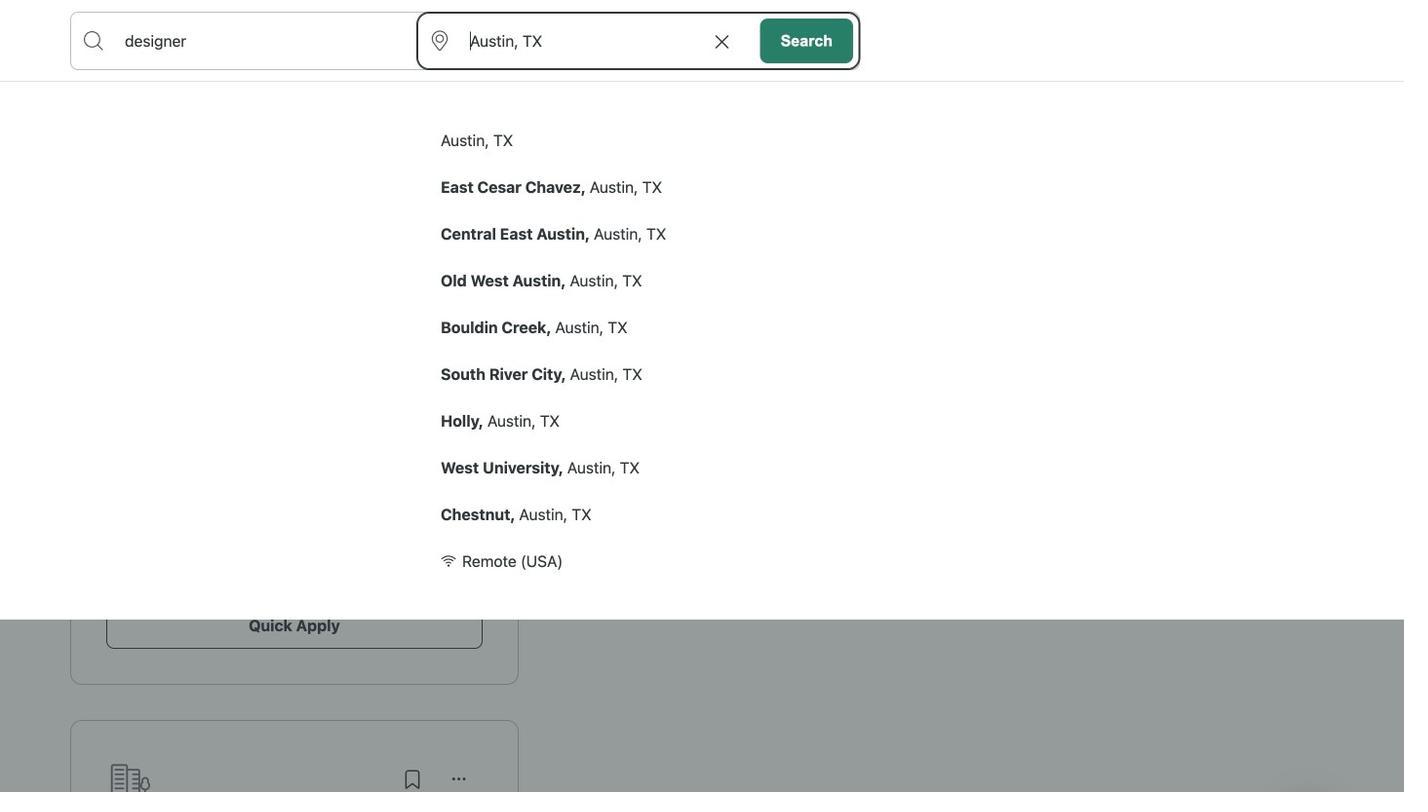 Task type: locate. For each thing, give the bounding box(es) containing it.
0 vertical spatial job card menu element
[[436, 365, 483, 384]]

list box
[[429, 82, 798, 620]]

1 vertical spatial job card menu element
[[436, 777, 483, 793]]

1 job card menu element from the top
[[436, 365, 483, 384]]

delivery driver/amazon delivery partner $18.75 element
[[106, 415, 483, 462]]

Search job title or keyword search field
[[71, 13, 417, 69]]

Location search field
[[417, 13, 755, 69]]

job card menu element
[[436, 365, 483, 384], [436, 777, 483, 793]]



Task type: describe. For each thing, give the bounding box(es) containing it.
save job for later image
[[401, 769, 424, 792]]

2 job card menu element from the top
[[436, 777, 483, 793]]



Task type: vqa. For each thing, say whether or not it's contained in the screenshot.
bottommost job card menu element
yes



